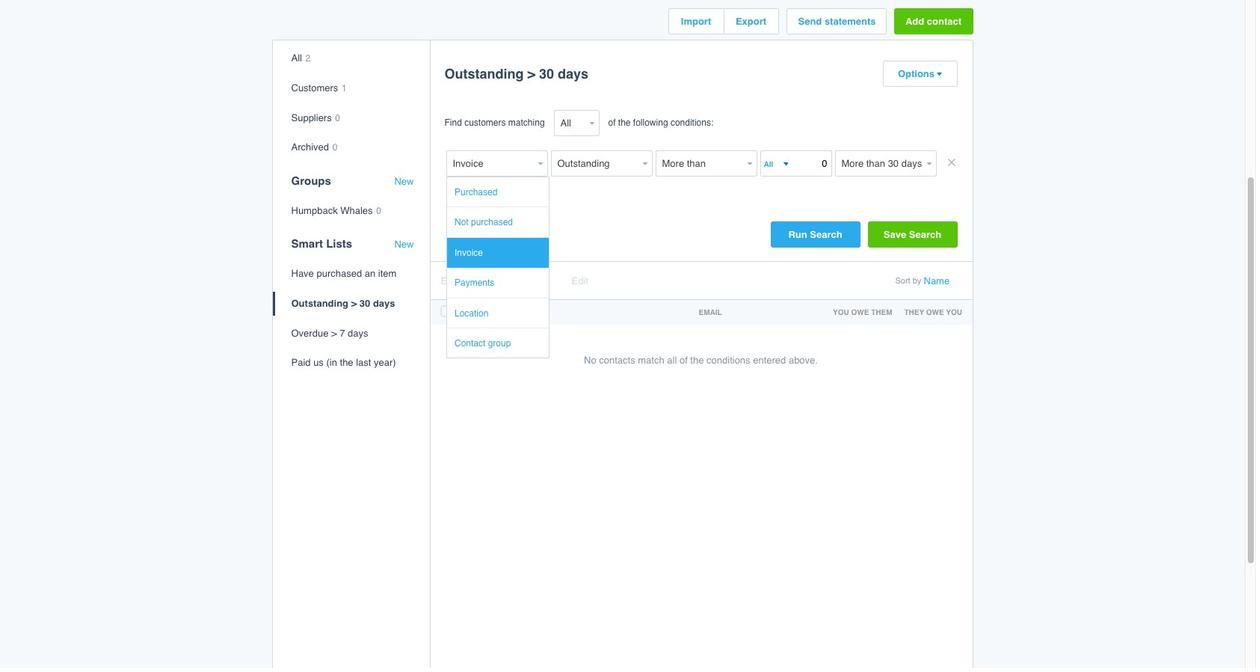 Task type: describe. For each thing, give the bounding box(es) containing it.
0 horizontal spatial of
[[609, 118, 616, 128]]

paid
[[291, 357, 311, 368]]

paid us (in the last year)
[[291, 357, 396, 368]]

0 horizontal spatial export button
[[441, 276, 481, 287]]

import
[[681, 16, 712, 27]]

customers 1
[[291, 82, 347, 93]]

purchased for smart lists
[[317, 268, 362, 279]]

item
[[378, 268, 397, 279]]

save search
[[884, 229, 942, 240]]

run
[[789, 229, 808, 240]]

new link for smart lists
[[395, 239, 414, 251]]

1 horizontal spatial export button
[[725, 9, 778, 34]]

invoice
[[455, 247, 483, 258]]

export for the right export 'button'
[[736, 16, 767, 27]]

not purchased
[[455, 217, 513, 228]]

they owe you
[[905, 308, 963, 317]]

them
[[872, 308, 893, 317]]

export for the left export 'button'
[[441, 276, 469, 287]]

lists
[[326, 237, 352, 250]]

new for smart lists
[[395, 239, 414, 250]]

new link for groups
[[395, 176, 414, 187]]

whales
[[341, 205, 373, 216]]

smart
[[291, 237, 323, 250]]

add inside button
[[906, 16, 925, 27]]

+
[[456, 197, 462, 208]]

7
[[340, 327, 345, 339]]

archived
[[291, 142, 329, 153]]

send
[[799, 16, 822, 27]]

matching
[[509, 118, 545, 128]]

all
[[291, 53, 302, 64]]

overdue > 7 days
[[291, 327, 368, 339]]

contact group
[[455, 338, 511, 349]]

options button
[[884, 62, 957, 86]]

they
[[905, 308, 925, 317]]

1 horizontal spatial >
[[351, 298, 357, 309]]

archived 0
[[291, 142, 338, 153]]

customers
[[465, 118, 506, 128]]

location
[[455, 308, 489, 318]]

send statements button
[[787, 9, 886, 34]]

group
[[488, 338, 511, 349]]

have purchased an item
[[291, 268, 397, 279]]

2 vertical spatial days
[[348, 327, 368, 339]]

suppliers 0
[[291, 112, 340, 123]]

1 horizontal spatial outstanding
[[445, 66, 524, 82]]

All text field
[[554, 110, 586, 136]]

0 horizontal spatial the
[[340, 357, 354, 368]]

1 horizontal spatial of
[[680, 355, 688, 366]]

statements
[[825, 16, 876, 27]]

1 you from the left
[[833, 308, 850, 317]]

suppliers
[[291, 112, 332, 123]]

(in
[[327, 357, 337, 368]]

1 horizontal spatial the
[[619, 118, 631, 128]]

of the following conditions:
[[609, 118, 714, 128]]

0 for suppliers
[[335, 113, 340, 123]]

you owe them
[[833, 308, 893, 317]]

0 for archived
[[333, 142, 338, 153]]

options
[[898, 68, 935, 80]]

import button
[[669, 9, 724, 34]]

humpback whales 0
[[291, 205, 381, 216]]

no contacts match all of the conditions entered above.
[[584, 355, 818, 366]]

no
[[584, 355, 597, 366]]

name button
[[924, 276, 950, 287]]

2 horizontal spatial days
[[558, 66, 589, 82]]

1 vertical spatial outstanding
[[291, 298, 349, 309]]

+ add a condition button
[[445, 190, 549, 216]]

edit
[[572, 276, 589, 287]]

match
[[638, 355, 665, 366]]

not
[[455, 217, 469, 228]]



Task type: locate. For each thing, give the bounding box(es) containing it.
1 horizontal spatial add
[[906, 16, 925, 27]]

2 horizontal spatial el image
[[937, 72, 943, 77]]

email
[[699, 308, 722, 317]]

0 horizontal spatial search
[[810, 229, 843, 240]]

sort by name
[[896, 276, 950, 287]]

> left 7
[[331, 327, 337, 339]]

30 up the 'matching'
[[539, 66, 554, 82]]

el image up contact
[[475, 279, 481, 285]]

1
[[342, 83, 347, 93]]

0 vertical spatial new link
[[395, 176, 414, 187]]

0 right whales
[[376, 206, 381, 216]]

days
[[558, 66, 589, 82], [373, 298, 395, 309], [348, 327, 368, 339]]

outstanding up overdue > 7 days at the left
[[291, 298, 349, 309]]

owe for you
[[852, 308, 870, 317]]

30 down an
[[360, 298, 371, 309]]

0 inside suppliers 0
[[335, 113, 340, 123]]

outstanding > 30 days down have purchased an item
[[291, 298, 395, 309]]

of
[[609, 118, 616, 128], [680, 355, 688, 366]]

1 vertical spatial days
[[373, 298, 395, 309]]

el image
[[937, 72, 943, 77], [475, 279, 481, 285], [543, 279, 549, 285]]

0 vertical spatial new
[[395, 176, 414, 187]]

0
[[335, 113, 340, 123], [333, 142, 338, 153], [376, 206, 381, 216]]

new link left purchased
[[395, 176, 414, 187]]

0 horizontal spatial 30
[[360, 298, 371, 309]]

1 vertical spatial export
[[441, 276, 469, 287]]

purchased down "lists"
[[317, 268, 362, 279]]

search right save
[[909, 229, 942, 240]]

edit button
[[572, 276, 589, 287]]

owe right they
[[927, 308, 945, 317]]

export
[[736, 16, 767, 27], [441, 276, 469, 287]]

run search
[[789, 229, 843, 240]]

0 right archived at the top left
[[333, 142, 338, 153]]

1 horizontal spatial outstanding > 30 days
[[445, 66, 589, 82]]

2 owe from the left
[[927, 308, 945, 317]]

add contact
[[906, 16, 962, 27]]

new for groups
[[395, 176, 414, 187]]

0 vertical spatial >
[[528, 66, 536, 82]]

0 horizontal spatial you
[[833, 308, 850, 317]]

el image for export
[[475, 279, 481, 285]]

export button right import button
[[725, 9, 778, 34]]

customers
[[291, 82, 338, 93]]

of right all
[[680, 355, 688, 366]]

1 vertical spatial >
[[351, 298, 357, 309]]

days right 7
[[348, 327, 368, 339]]

name
[[924, 276, 950, 287]]

humpback
[[291, 205, 338, 216]]

0 horizontal spatial owe
[[852, 308, 870, 317]]

2 vertical spatial 0
[[376, 206, 381, 216]]

1 horizontal spatial export
[[736, 16, 767, 27]]

outstanding > 30 days
[[445, 66, 589, 82], [291, 298, 395, 309]]

1 owe from the left
[[852, 308, 870, 317]]

the right all
[[691, 355, 704, 366]]

1 vertical spatial new
[[395, 239, 414, 250]]

run search button
[[771, 222, 861, 248]]

2
[[306, 53, 311, 64]]

add left contact
[[906, 16, 925, 27]]

el image inside export 'button'
[[475, 279, 481, 285]]

send statements
[[799, 16, 876, 27]]

owe left the them at the top right of the page
[[852, 308, 870, 317]]

purchased down a at top
[[471, 217, 513, 228]]

sort
[[896, 276, 911, 286]]

conditions:
[[671, 118, 714, 128]]

1 horizontal spatial 30
[[539, 66, 554, 82]]

find customers matching
[[445, 118, 545, 128]]

> up the 'matching'
[[528, 66, 536, 82]]

1 horizontal spatial owe
[[927, 308, 945, 317]]

export button
[[725, 9, 778, 34], [441, 276, 481, 287]]

0 vertical spatial add
[[906, 16, 925, 27]]

purchased
[[471, 217, 513, 228], [317, 268, 362, 279]]

+ add a condition
[[456, 197, 537, 208]]

el image inside options button
[[937, 72, 943, 77]]

contact
[[927, 16, 962, 27]]

export inside 'button'
[[736, 16, 767, 27]]

days up all text box
[[558, 66, 589, 82]]

0 vertical spatial days
[[558, 66, 589, 82]]

0 horizontal spatial purchased
[[317, 268, 362, 279]]

0 inside archived 0
[[333, 142, 338, 153]]

0 vertical spatial of
[[609, 118, 616, 128]]

a
[[486, 197, 491, 208]]

add right +
[[464, 197, 483, 208]]

save search button
[[868, 222, 958, 248]]

0 horizontal spatial >
[[331, 327, 337, 339]]

0 vertical spatial export
[[736, 16, 767, 27]]

0 horizontal spatial outstanding
[[291, 298, 349, 309]]

add contact button
[[894, 9, 974, 35]]

add
[[906, 16, 925, 27], [464, 197, 483, 208]]

0 inside humpback whales 0
[[376, 206, 381, 216]]

0 horizontal spatial el image
[[475, 279, 481, 285]]

by
[[913, 276, 922, 286]]

entered
[[753, 355, 786, 366]]

all
[[667, 355, 677, 366]]

payments
[[455, 278, 495, 288]]

0 horizontal spatial add
[[464, 197, 483, 208]]

el image left edit
[[543, 279, 549, 285]]

search inside button
[[909, 229, 942, 240]]

1 vertical spatial purchased
[[317, 268, 362, 279]]

None text field
[[446, 151, 534, 177], [656, 151, 744, 177], [760, 151, 832, 177], [835, 151, 923, 177], [762, 156, 781, 172], [446, 151, 534, 177], [656, 151, 744, 177], [760, 151, 832, 177], [835, 151, 923, 177], [762, 156, 781, 172]]

last
[[356, 357, 371, 368]]

export button down invoice
[[441, 276, 481, 287]]

0 vertical spatial export button
[[725, 9, 778, 34]]

1 vertical spatial 0
[[333, 142, 338, 153]]

following
[[633, 118, 668, 128]]

you down name button
[[947, 308, 963, 317]]

year)
[[374, 357, 396, 368]]

1 new from the top
[[395, 176, 414, 187]]

purchased for purchased
[[471, 217, 513, 228]]

1 vertical spatial of
[[680, 355, 688, 366]]

days down item
[[373, 298, 395, 309]]

above.
[[789, 355, 818, 366]]

1 horizontal spatial el image
[[543, 279, 549, 285]]

search
[[810, 229, 843, 240], [909, 229, 942, 240]]

save
[[884, 229, 907, 240]]

owe
[[852, 308, 870, 317], [927, 308, 945, 317]]

2 you from the left
[[947, 308, 963, 317]]

2 new from the top
[[395, 239, 414, 250]]

smart lists
[[291, 237, 352, 250]]

None text field
[[551, 151, 639, 177]]

0 horizontal spatial outstanding > 30 days
[[291, 298, 395, 309]]

0 horizontal spatial days
[[348, 327, 368, 339]]

1 horizontal spatial search
[[909, 229, 942, 240]]

30
[[539, 66, 554, 82], [360, 298, 371, 309]]

conditions
[[707, 355, 751, 366]]

outstanding up the customers
[[445, 66, 524, 82]]

0 vertical spatial 0
[[335, 113, 340, 123]]

overdue
[[291, 327, 329, 339]]

condition
[[494, 197, 537, 208]]

0 right suppliers at the top left of the page
[[335, 113, 340, 123]]

0 vertical spatial outstanding > 30 days
[[445, 66, 589, 82]]

1 horizontal spatial days
[[373, 298, 395, 309]]

outstanding
[[445, 66, 524, 82], [291, 298, 349, 309]]

export right import button
[[736, 16, 767, 27]]

0 vertical spatial purchased
[[471, 217, 513, 228]]

1 new link from the top
[[395, 176, 414, 187]]

the left following
[[619, 118, 631, 128]]

search right 'run'
[[810, 229, 843, 240]]

1 vertical spatial add
[[464, 197, 483, 208]]

search inside button
[[810, 229, 843, 240]]

2 new link from the top
[[395, 239, 414, 251]]

new link
[[395, 176, 414, 187], [395, 239, 414, 251]]

1 horizontal spatial you
[[947, 308, 963, 317]]

of left following
[[609, 118, 616, 128]]

1 vertical spatial export button
[[441, 276, 481, 287]]

2 vertical spatial >
[[331, 327, 337, 339]]

el image for options
[[937, 72, 943, 77]]

> down have purchased an item
[[351, 298, 357, 309]]

0 vertical spatial 30
[[539, 66, 554, 82]]

the
[[619, 118, 631, 128], [691, 355, 704, 366], [340, 357, 354, 368]]

new
[[395, 176, 414, 187], [395, 239, 414, 250]]

el image right "options"
[[937, 72, 943, 77]]

0 vertical spatial outstanding
[[445, 66, 524, 82]]

2 horizontal spatial >
[[528, 66, 536, 82]]

export down invoice
[[441, 276, 469, 287]]

outstanding > 30 days up the 'matching'
[[445, 66, 589, 82]]

1 search from the left
[[810, 229, 843, 240]]

search for save search
[[909, 229, 942, 240]]

>
[[528, 66, 536, 82], [351, 298, 357, 309], [331, 327, 337, 339]]

you left the them at the top right of the page
[[833, 308, 850, 317]]

contact
[[459, 308, 495, 317]]

1 vertical spatial outstanding > 30 days
[[291, 298, 395, 309]]

us
[[314, 357, 324, 368]]

purchased
[[455, 187, 498, 197]]

contacts
[[599, 355, 636, 366]]

an
[[365, 268, 376, 279]]

add inside button
[[464, 197, 483, 208]]

find
[[445, 118, 462, 128]]

contact
[[455, 338, 486, 349]]

1 horizontal spatial purchased
[[471, 217, 513, 228]]

search for run search
[[810, 229, 843, 240]]

groups
[[291, 174, 331, 187]]

1 vertical spatial 30
[[360, 298, 371, 309]]

2 horizontal spatial the
[[691, 355, 704, 366]]

1 vertical spatial new link
[[395, 239, 414, 251]]

0 horizontal spatial export
[[441, 276, 469, 287]]

owe for they
[[927, 308, 945, 317]]

2 search from the left
[[909, 229, 942, 240]]

the right (in
[[340, 357, 354, 368]]

all 2
[[291, 53, 311, 64]]

new link up item
[[395, 239, 414, 251]]

have
[[291, 268, 314, 279]]



Task type: vqa. For each thing, say whether or not it's contained in the screenshot.


